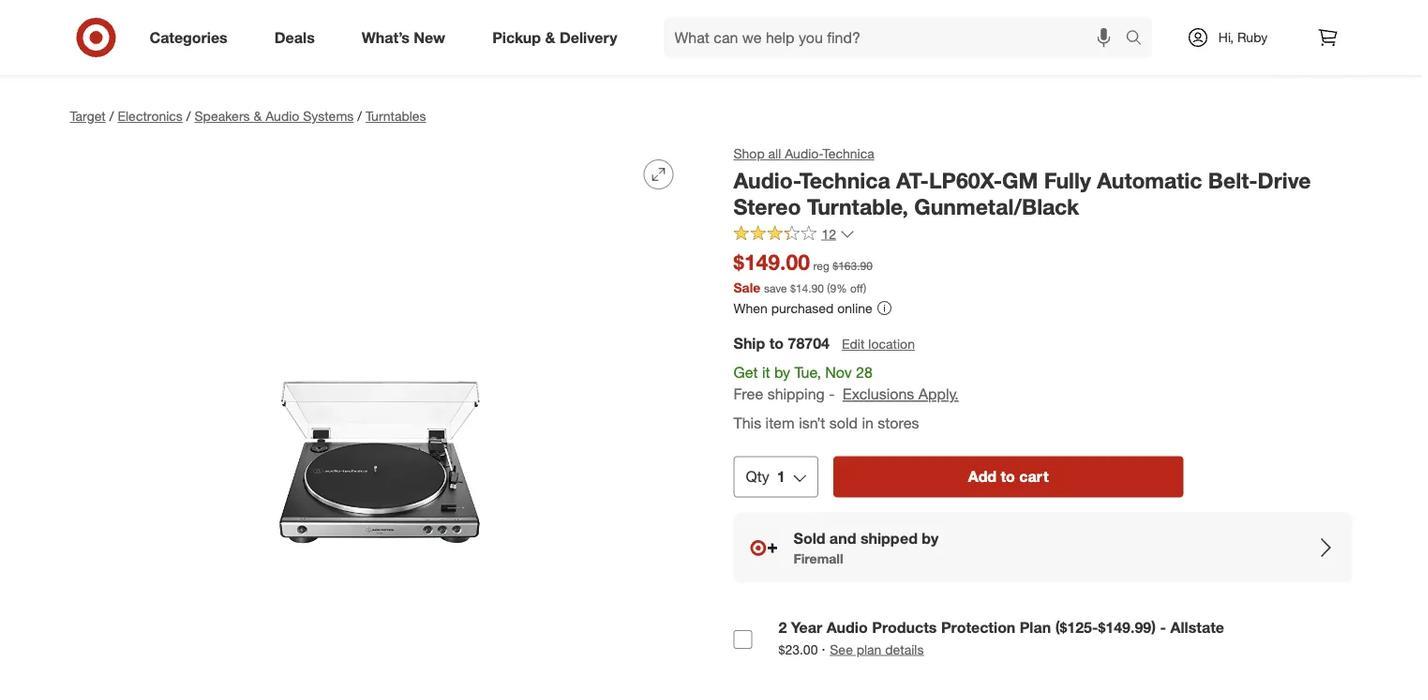 Task type: vqa. For each thing, say whether or not it's contained in the screenshot.
SAN
no



Task type: locate. For each thing, give the bounding box(es) containing it.
& right speakers
[[254, 108, 262, 124]]

by inside the sold and shipped by firemall
[[922, 529, 939, 548]]

- down nov
[[829, 385, 835, 403]]

by right shipped
[[922, 529, 939, 548]]

)
[[864, 281, 867, 295]]

1 horizontal spatial by
[[922, 529, 939, 548]]

1
[[777, 468, 786, 486]]

by inside get it by tue, nov 28 free shipping - exclusions apply.
[[775, 364, 791, 382]]

when purchased online
[[734, 300, 873, 316]]

2 horizontal spatial /
[[358, 108, 362, 124]]

None checkbox
[[734, 630, 753, 649]]

edit location button
[[841, 334, 916, 355]]

9
[[831, 281, 837, 295]]

search button
[[1118, 17, 1163, 62]]

/ right systems
[[358, 108, 362, 124]]

-
[[829, 385, 835, 403], [1161, 618, 1167, 636]]

0 vertical spatial -
[[829, 385, 835, 403]]

by right the it in the bottom right of the page
[[775, 364, 791, 382]]

sold
[[794, 529, 826, 548]]

belt-
[[1209, 167, 1258, 193]]

0 horizontal spatial &
[[254, 108, 262, 124]]

1 vertical spatial &
[[254, 108, 262, 124]]

to right ship
[[770, 335, 784, 353]]

$163.90
[[833, 259, 873, 273]]

%
[[837, 281, 848, 295]]

0 horizontal spatial -
[[829, 385, 835, 403]]

0 horizontal spatial by
[[775, 364, 791, 382]]

- inside get it by tue, nov 28 free shipping - exclusions apply.
[[829, 385, 835, 403]]

audio-
[[785, 145, 823, 162], [734, 167, 800, 193]]

2 / from the left
[[187, 108, 191, 124]]

$149.00
[[734, 249, 810, 275]]

to inside add to cart button
[[1001, 468, 1016, 486]]

off
[[851, 281, 864, 295]]

0 vertical spatial technica
[[823, 145, 875, 162]]

deals link
[[259, 17, 338, 58]]

audio- up stereo
[[734, 167, 800, 193]]

to
[[770, 335, 784, 353], [1001, 468, 1016, 486]]

audio
[[266, 108, 300, 124], [827, 618, 868, 636]]

/ right target
[[110, 108, 114, 124]]

audio up see
[[827, 618, 868, 636]]

/ left speakers
[[187, 108, 191, 124]]

1 vertical spatial audio-
[[734, 167, 800, 193]]

12
[[822, 226, 837, 242]]

$23.00
[[779, 641, 818, 657]]

nov
[[826, 364, 852, 382]]

apply.
[[919, 385, 959, 403]]

&
[[545, 28, 556, 46], [254, 108, 262, 124]]

1 / from the left
[[110, 108, 114, 124]]

3 / from the left
[[358, 108, 362, 124]]

get it by tue, nov 28 free shipping - exclusions apply.
[[734, 364, 959, 403]]

1 vertical spatial audio
[[827, 618, 868, 636]]

to right add
[[1001, 468, 1016, 486]]

sale
[[734, 279, 761, 295]]

0 horizontal spatial audio
[[266, 108, 300, 124]]

0 horizontal spatial to
[[770, 335, 784, 353]]

this
[[734, 414, 762, 432]]

add
[[969, 468, 997, 486]]

0 vertical spatial &
[[545, 28, 556, 46]]

- inside 2 year audio products protection plan ($125-$149.99) - allstate $23.00 · see plan details
[[1161, 618, 1167, 636]]

see plan details button
[[830, 640, 924, 659]]

2
[[779, 618, 787, 636]]

1 vertical spatial -
[[1161, 618, 1167, 636]]

technica
[[823, 145, 875, 162], [800, 167, 891, 193]]

1 horizontal spatial audio
[[827, 618, 868, 636]]

$149.00 reg $163.90 sale save $ 14.90 ( 9 % off )
[[734, 249, 873, 295]]

allstate
[[1171, 618, 1225, 636]]

reg
[[814, 259, 830, 273]]

electronics link
[[118, 108, 183, 124]]

what's new link
[[346, 17, 469, 58]]

add to cart button
[[834, 457, 1184, 498]]

0 vertical spatial to
[[770, 335, 784, 353]]

to for add
[[1001, 468, 1016, 486]]

78704
[[788, 335, 830, 353]]

audio left systems
[[266, 108, 300, 124]]

ship to 78704
[[734, 335, 830, 353]]

categories link
[[134, 17, 251, 58]]

location
[[869, 336, 915, 352]]

0 vertical spatial by
[[775, 364, 791, 382]]

What can we help you find? suggestions appear below search field
[[664, 17, 1131, 58]]

- for $149.99)
[[1161, 618, 1167, 636]]

1 horizontal spatial -
[[1161, 618, 1167, 636]]

& right pickup
[[545, 28, 556, 46]]

in
[[862, 414, 874, 432]]

when
[[734, 300, 768, 316]]

audio- right all
[[785, 145, 823, 162]]

- for shipping
[[829, 385, 835, 403]]

- left allstate
[[1161, 618, 1167, 636]]

see
[[830, 641, 853, 657]]

to for ship
[[770, 335, 784, 353]]

0 horizontal spatial /
[[110, 108, 114, 124]]

by
[[775, 364, 791, 382], [922, 529, 939, 548]]

online
[[838, 300, 873, 316]]

$149.99)
[[1099, 618, 1157, 636]]

1 vertical spatial to
[[1001, 468, 1016, 486]]

1 horizontal spatial /
[[187, 108, 191, 124]]

shipping
[[768, 385, 825, 403]]

ship
[[734, 335, 766, 353]]

1 horizontal spatial to
[[1001, 468, 1016, 486]]

1 vertical spatial by
[[922, 529, 939, 548]]

sold and shipped by firemall
[[794, 529, 939, 567]]

(
[[828, 281, 831, 295]]

this item isn't sold in stores
[[734, 414, 920, 432]]

fully
[[1045, 167, 1092, 193]]



Task type: describe. For each thing, give the bounding box(es) containing it.
firemall
[[794, 550, 844, 567]]

exclusions apply. link
[[843, 385, 959, 403]]

categories
[[150, 28, 228, 46]]

audio inside 2 year audio products protection plan ($125-$149.99) - allstate $23.00 · see plan details
[[827, 618, 868, 636]]

turntable,
[[808, 194, 909, 220]]

hi,
[[1219, 29, 1234, 45]]

12 link
[[734, 225, 855, 246]]

item
[[766, 414, 795, 432]]

28
[[856, 364, 873, 382]]

2 year audio products protection plan ($125-$149.99) - allstate $23.00 · see plan details
[[779, 618, 1225, 658]]

shipped
[[861, 529, 918, 548]]

gm
[[1003, 167, 1039, 193]]

ruby
[[1238, 29, 1268, 45]]

purchased
[[772, 300, 834, 316]]

1 vertical spatial technica
[[800, 167, 891, 193]]

protection
[[942, 618, 1016, 636]]

systems
[[303, 108, 354, 124]]

get
[[734, 364, 758, 382]]

target / electronics / speakers & audio systems / turntables
[[70, 108, 426, 124]]

stereo
[[734, 194, 802, 220]]

and
[[830, 529, 857, 548]]

lp60x-
[[929, 167, 1003, 193]]

target
[[70, 108, 106, 124]]

pickup & delivery link
[[477, 17, 641, 58]]

fulfillment region
[[734, 333, 1353, 583]]

what's
[[362, 28, 410, 46]]

speakers
[[195, 108, 250, 124]]

0 vertical spatial audio
[[266, 108, 300, 124]]

edit
[[842, 336, 865, 352]]

new
[[414, 28, 446, 46]]

plan
[[857, 641, 882, 657]]

speakers & audio systems link
[[195, 108, 354, 124]]

advertisement region
[[55, 43, 1368, 88]]

gunmetal/black
[[915, 194, 1080, 220]]

tue,
[[795, 364, 822, 382]]

details
[[886, 641, 924, 657]]

all
[[769, 145, 782, 162]]

target link
[[70, 108, 106, 124]]

drive
[[1258, 167, 1312, 193]]

add to cart
[[969, 468, 1049, 486]]

cart
[[1020, 468, 1049, 486]]

14.90
[[796, 281, 824, 295]]

automatic
[[1098, 167, 1203, 193]]

pickup
[[493, 28, 541, 46]]

products
[[873, 618, 937, 636]]

pickup & delivery
[[493, 28, 618, 46]]

free
[[734, 385, 764, 403]]

qty
[[746, 468, 770, 486]]

year
[[791, 618, 823, 636]]

sold
[[830, 414, 858, 432]]

save
[[765, 281, 788, 295]]

shop
[[734, 145, 765, 162]]

hi, ruby
[[1219, 29, 1268, 45]]

electronics
[[118, 108, 183, 124]]

exclusions
[[843, 385, 915, 403]]

$
[[791, 281, 796, 295]]

edit location
[[842, 336, 915, 352]]

stores
[[878, 414, 920, 432]]

isn't
[[799, 414, 826, 432]]

what's new
[[362, 28, 446, 46]]

qty 1
[[746, 468, 786, 486]]

at-
[[897, 167, 929, 193]]

·
[[822, 640, 826, 658]]

turntables link
[[366, 108, 426, 124]]

deals
[[275, 28, 315, 46]]

plan
[[1020, 618, 1052, 636]]

turntables
[[366, 108, 426, 124]]

1 horizontal spatial &
[[545, 28, 556, 46]]

0 vertical spatial audio-
[[785, 145, 823, 162]]

delivery
[[560, 28, 618, 46]]

audio-technica at-lp60x-gm fully automatic belt-drive stereo turntable, gunmetal/black, 1 of 5 image
[[70, 144, 689, 677]]

search
[[1118, 30, 1163, 48]]

shop all audio-technica audio-technica at-lp60x-gm fully automatic belt-drive stereo turntable, gunmetal/black
[[734, 145, 1312, 220]]



